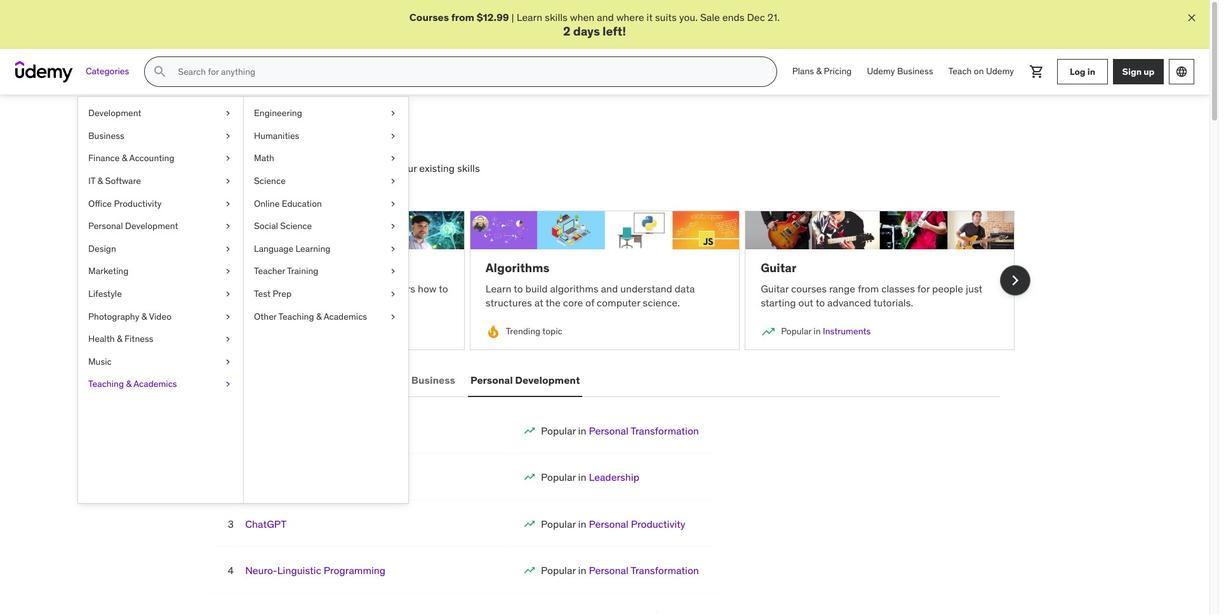 Task type: locate. For each thing, give the bounding box(es) containing it.
0 horizontal spatial productivity
[[114, 198, 162, 209]]

guitar for guitar
[[761, 260, 796, 276]]

personal down popular in personal productivity in the bottom of the page
[[589, 565, 628, 577]]

learn for algorithms
[[486, 282, 511, 295]]

1 horizontal spatial learn
[[486, 282, 511, 295]]

popular in image
[[210, 324, 226, 340], [761, 324, 776, 340], [523, 425, 536, 437], [523, 471, 536, 484]]

bestselling button
[[210, 366, 269, 396]]

xsmall image inside office productivity link
[[223, 198, 233, 210]]

xsmall image inside lifestyle link
[[223, 288, 233, 301]]

& right finance
[[122, 153, 127, 164]]

classes
[[881, 282, 915, 295]]

1 horizontal spatial business
[[411, 374, 455, 387]]

xsmall image for business
[[223, 130, 233, 142]]

xsmall image up bestselling
[[223, 356, 233, 368]]

use
[[210, 282, 228, 295]]

& down music link
[[126, 379, 131, 390]]

xsmall image inside the "development" link
[[223, 107, 233, 120]]

to right out
[[816, 297, 825, 309]]

academics inside other teaching & academics link
[[324, 311, 367, 322]]

design link
[[78, 238, 243, 261]]

0 vertical spatial personal transformation link
[[589, 425, 699, 437]]

0 vertical spatial popular in image
[[523, 518, 536, 531]]

0 horizontal spatial skills
[[457, 162, 480, 174]]

in right the log
[[1087, 66, 1095, 77]]

xsmall image inside engineering 'link'
[[388, 107, 398, 120]]

teaching down prep
[[278, 311, 314, 322]]

from up advanced
[[858, 282, 879, 295]]

1 horizontal spatial udemy
[[986, 66, 1014, 77]]

learning down 'language learning'
[[262, 260, 312, 276]]

& right health on the bottom left of page
[[117, 333, 122, 345]]

1 popular in image from the top
[[523, 518, 536, 531]]

1 vertical spatial transformation
[[631, 565, 699, 577]]

|
[[511, 11, 514, 23]]

business for business button
[[411, 374, 455, 387]]

academics down use statistical probability to teach computers how to learn from data.
[[324, 311, 367, 322]]

0 vertical spatial science
[[254, 175, 286, 187]]

development inside button
[[515, 374, 580, 387]]

1 horizontal spatial productivity
[[631, 518, 685, 531]]

personal up leadership
[[589, 425, 628, 437]]

udemy right the on
[[986, 66, 1014, 77]]

0 horizontal spatial business
[[88, 130, 124, 141]]

personal up design at the left top of the page
[[88, 220, 123, 232]]

plans & pricing link
[[785, 57, 859, 87]]

popular in image down starting
[[761, 324, 776, 340]]

probability
[[277, 282, 325, 295]]

use statistical probability to teach computers how to learn from data.
[[210, 282, 448, 309]]

science up 'language learning'
[[280, 220, 312, 232]]

personal development down "office productivity"
[[88, 220, 178, 232]]

development down office productivity link
[[125, 220, 178, 232]]

and up left!
[[597, 11, 614, 23]]

teach
[[948, 66, 972, 77]]

popular for personal transformation link corresponding to first cell
[[541, 425, 576, 437]]

xsmall image for engineering
[[388, 107, 398, 120]]

2 cell from the top
[[541, 471, 639, 484]]

development down topic
[[515, 374, 580, 387]]

xsmall image inside music link
[[223, 356, 233, 368]]

xsmall image for it & software
[[223, 175, 233, 188]]

carousel element
[[195, 196, 1030, 366]]

0 vertical spatial learning
[[296, 243, 330, 254]]

personal productivity link
[[589, 518, 685, 531]]

1 vertical spatial teaching
[[88, 379, 124, 390]]

personal transformation link down personal productivity link at the bottom of the page
[[589, 565, 699, 577]]

you.
[[679, 11, 698, 23]]

it
[[88, 175, 95, 187]]

2 vertical spatial business
[[411, 374, 455, 387]]

personal development for the personal development link
[[88, 220, 178, 232]]

shopping cart with 0 items image
[[1029, 64, 1044, 79]]

development
[[88, 107, 141, 119], [125, 220, 178, 232], [515, 374, 580, 387]]

popular for personal productivity link at the bottom of the page
[[541, 518, 576, 531]]

skills
[[545, 11, 568, 23], [457, 162, 480, 174]]

log
[[1070, 66, 1085, 77]]

1 vertical spatial learning
[[262, 260, 312, 276]]

xsmall image left online
[[223, 198, 233, 210]]

build
[[525, 282, 548, 295]]

trending
[[291, 125, 357, 145]]

guitar inside guitar courses range from classes for people just starting out to advanced tutorials.
[[761, 282, 789, 295]]

& down use statistical probability to teach computers how to learn from data.
[[316, 311, 322, 322]]

xsmall image inside science link
[[388, 175, 398, 188]]

2 popular in personal transformation from the top
[[541, 565, 699, 577]]

0 horizontal spatial udemy
[[867, 66, 895, 77]]

just
[[966, 282, 982, 295]]

online education link
[[244, 193, 408, 215]]

finance
[[88, 153, 120, 164]]

trending topic image
[[486, 324, 501, 340]]

completely
[[273, 162, 323, 174]]

xsmall image
[[223, 107, 233, 120], [223, 130, 233, 142], [223, 153, 233, 165], [388, 153, 398, 165], [388, 198, 398, 210], [223, 220, 233, 233], [388, 220, 398, 233], [223, 266, 233, 278], [388, 266, 398, 278], [223, 288, 233, 301], [223, 311, 233, 323], [223, 333, 233, 346], [223, 379, 233, 391]]

1 vertical spatial popular in image
[[523, 565, 536, 577]]

udemy right pricing
[[867, 66, 895, 77]]

and down engineering
[[259, 125, 288, 145]]

neuro-linguistic programming
[[245, 565, 385, 577]]

marketing link
[[78, 261, 243, 283]]

1 vertical spatial popular in personal transformation
[[541, 565, 699, 577]]

3 cell from the top
[[541, 518, 685, 531]]

personal transformation link up leadership link
[[589, 425, 699, 437]]

for
[[917, 282, 930, 295]]

popular for instruments link
[[781, 326, 811, 337]]

categories
[[86, 66, 129, 77]]

0 vertical spatial transformation
[[631, 425, 699, 437]]

xsmall image inside finance & accounting link
[[223, 153, 233, 165]]

0 vertical spatial guitar
[[761, 260, 796, 276]]

0 vertical spatial skills
[[545, 11, 568, 23]]

& for fitness
[[117, 333, 122, 345]]

submit search image
[[153, 64, 168, 79]]

& left video
[[141, 311, 147, 322]]

4 cell from the top
[[541, 565, 699, 577]]

1 vertical spatial guitar
[[761, 282, 789, 295]]

learning inside 'link'
[[296, 243, 330, 254]]

courses
[[791, 282, 827, 295]]

1 horizontal spatial academics
[[324, 311, 367, 322]]

0 vertical spatial popular in personal transformation
[[541, 425, 699, 437]]

0 vertical spatial from
[[451, 11, 474, 23]]

something
[[223, 162, 271, 174]]

1 horizontal spatial from
[[451, 11, 474, 23]]

xsmall image inside the personal development link
[[223, 220, 233, 233]]

0 vertical spatial personal development
[[88, 220, 178, 232]]

2 vertical spatial and
[[601, 282, 618, 295]]

academics inside teaching & academics link
[[133, 379, 177, 390]]

2 vertical spatial development
[[515, 374, 580, 387]]

2 horizontal spatial from
[[858, 282, 879, 295]]

business inside button
[[411, 374, 455, 387]]

in left instruments
[[814, 326, 821, 337]]

xsmall image for social science
[[388, 220, 398, 233]]

1 horizontal spatial personal development
[[470, 374, 580, 387]]

xsmall image for music
[[223, 356, 233, 368]]

xsmall image down computers
[[388, 311, 398, 323]]

learn up 'structures'
[[486, 282, 511, 295]]

chatgpt link
[[245, 518, 286, 531]]

from down statistical
[[236, 297, 257, 309]]

popular in image
[[523, 518, 536, 531], [523, 565, 536, 577]]

0 vertical spatial development
[[88, 107, 141, 119]]

1 vertical spatial learn
[[195, 162, 220, 174]]

bestselling
[[212, 374, 267, 387]]

teaching & academics
[[88, 379, 177, 390]]

social
[[254, 220, 278, 232]]

xsmall image down your
[[388, 175, 398, 188]]

language learning
[[254, 243, 330, 254]]

next image
[[1005, 270, 1025, 291]]

xsmall image inside math link
[[388, 153, 398, 165]]

1 popular in personal transformation from the top
[[541, 425, 699, 437]]

guitar courses range from classes for people just starting out to advanced tutorials.
[[761, 282, 982, 309]]

learn left something at the left top of page
[[195, 162, 220, 174]]

test prep link
[[244, 283, 408, 306]]

1 horizontal spatial skills
[[545, 11, 568, 23]]

personal development inside personal development button
[[470, 374, 580, 387]]

skills right existing
[[457, 162, 480, 174]]

categories button
[[78, 57, 137, 87]]

prep
[[273, 288, 291, 300]]

xsmall image inside other teaching & academics link
[[388, 311, 398, 323]]

& right it
[[98, 175, 103, 187]]

photography & video link
[[78, 306, 243, 328]]

to inside learn to build algorithms and understand data structures at the core of computer science.
[[514, 282, 523, 295]]

algorithms
[[486, 260, 550, 276]]

2 vertical spatial learn
[[486, 282, 511, 295]]

popular in personal transformation down popular in personal productivity in the bottom of the page
[[541, 565, 699, 577]]

0 vertical spatial and
[[597, 11, 614, 23]]

2 vertical spatial from
[[236, 297, 257, 309]]

office productivity link
[[78, 193, 243, 215]]

neuro-linguistic programming link
[[245, 565, 385, 577]]

popular in personal transformation up leadership
[[541, 425, 699, 437]]

xsmall image left how
[[388, 288, 398, 301]]

popular and trending topics
[[195, 125, 406, 145]]

new
[[326, 162, 344, 174]]

to left the teach
[[327, 282, 336, 295]]

& for pricing
[[816, 66, 822, 77]]

1 horizontal spatial teaching
[[278, 311, 314, 322]]

xsmall image for test prep
[[388, 288, 398, 301]]

xsmall image for teacher training
[[388, 266, 398, 278]]

personal development down trending
[[470, 374, 580, 387]]

0 vertical spatial teaching
[[278, 311, 314, 322]]

1 vertical spatial business
[[88, 130, 124, 141]]

learning for language learning
[[296, 243, 330, 254]]

accounting
[[129, 153, 174, 164]]

xsmall image down something at the left top of page
[[223, 175, 233, 188]]

from inside guitar courses range from classes for people just starting out to advanced tutorials.
[[858, 282, 879, 295]]

and up computer
[[601, 282, 618, 295]]

xsmall image for health & fitness
[[223, 333, 233, 346]]

xsmall image inside health & fitness link
[[223, 333, 233, 346]]

people
[[932, 282, 963, 295]]

personal for second cell from the bottom
[[589, 565, 628, 577]]

personal inside button
[[470, 374, 513, 387]]

2 guitar from the top
[[761, 282, 789, 295]]

1 vertical spatial academics
[[133, 379, 177, 390]]

xsmall image for science
[[388, 175, 398, 188]]

statistical
[[231, 282, 274, 295]]

2 popular in image from the top
[[523, 565, 536, 577]]

xsmall image for lifestyle
[[223, 288, 233, 301]]

popular in image down the learn
[[210, 324, 226, 340]]

teaching down music
[[88, 379, 124, 390]]

1 vertical spatial development
[[125, 220, 178, 232]]

online
[[254, 198, 280, 209]]

1 vertical spatial personal development
[[470, 374, 580, 387]]

close image
[[1185, 11, 1198, 24]]

xsmall image inside language learning 'link'
[[388, 243, 398, 255]]

2 horizontal spatial business
[[897, 66, 933, 77]]

0 horizontal spatial personal development
[[88, 220, 178, 232]]

1 vertical spatial productivity
[[631, 518, 685, 531]]

1 vertical spatial from
[[858, 282, 879, 295]]

skills up 2
[[545, 11, 568, 23]]

design
[[88, 243, 116, 254]]

photography
[[88, 311, 139, 322]]

in down other
[[263, 326, 270, 337]]

0 vertical spatial academics
[[324, 311, 367, 322]]

xsmall image up topics
[[388, 107, 398, 120]]

academics
[[324, 311, 367, 322], [133, 379, 177, 390]]

xsmall image
[[388, 107, 398, 120], [388, 130, 398, 142], [223, 175, 233, 188], [388, 175, 398, 188], [223, 198, 233, 210], [223, 243, 233, 255], [388, 243, 398, 255], [388, 288, 398, 301], [388, 311, 398, 323], [223, 356, 233, 368]]

1 vertical spatial personal transformation link
[[589, 565, 699, 577]]

cell
[[541, 425, 699, 437], [541, 471, 639, 484], [541, 518, 685, 531], [541, 565, 699, 577], [541, 611, 699, 615]]

xsmall image inside it & software link
[[223, 175, 233, 188]]

2 personal transformation link from the top
[[589, 565, 699, 577]]

learn
[[517, 11, 542, 23], [195, 162, 220, 174], [486, 282, 511, 295]]

trending topic
[[506, 326, 562, 337]]

personal down leadership link
[[589, 518, 628, 531]]

popular in image down personal development button
[[523, 425, 536, 437]]

& right the plans
[[816, 66, 822, 77]]

xsmall image up your
[[388, 130, 398, 142]]

xsmall image inside test prep link
[[388, 288, 398, 301]]

1 vertical spatial science
[[280, 220, 312, 232]]

xsmall image inside "business" link
[[223, 130, 233, 142]]

Search for anything text field
[[175, 61, 761, 83]]

learn right the |
[[517, 11, 542, 23]]

personal development for personal development button
[[470, 374, 580, 387]]

learning inside carousel element
[[262, 260, 312, 276]]

xsmall image inside design link
[[223, 243, 233, 255]]

xsmall image inside online education "link"
[[388, 198, 398, 210]]

computer
[[597, 297, 640, 309]]

xsmall image up computers
[[388, 243, 398, 255]]

personal transformation link
[[589, 425, 699, 437], [589, 565, 699, 577]]

$12.99
[[477, 11, 509, 23]]

finance & accounting link
[[78, 148, 243, 170]]

0 vertical spatial productivity
[[114, 198, 162, 209]]

1 personal transformation link from the top
[[589, 425, 699, 437]]

learn inside learn to build algorithms and understand data structures at the core of computer science.
[[486, 282, 511, 295]]

to
[[327, 282, 336, 295], [439, 282, 448, 295], [514, 282, 523, 295], [816, 297, 825, 309]]

academics down music link
[[133, 379, 177, 390]]

personal
[[88, 220, 123, 232], [470, 374, 513, 387], [589, 425, 628, 437], [589, 518, 628, 531], [589, 565, 628, 577]]

0 horizontal spatial academics
[[133, 379, 177, 390]]

0 horizontal spatial from
[[236, 297, 257, 309]]

learn inside the courses from $12.99 | learn skills when and where it suits you. sale ends dec 21. 2 days left!
[[517, 11, 542, 23]]

0 horizontal spatial learn
[[195, 162, 220, 174]]

productivity
[[114, 198, 162, 209], [631, 518, 685, 531]]

popular in image for popular in personal transformation
[[523, 425, 536, 437]]

xsmall image inside humanities link
[[388, 130, 398, 142]]

xsmall image for design
[[223, 243, 233, 255]]

lifestyle link
[[78, 283, 243, 306]]

1 guitar from the top
[[761, 260, 796, 276]]

advanced
[[827, 297, 871, 309]]

science up online
[[254, 175, 286, 187]]

development down categories "dropdown button"
[[88, 107, 141, 119]]

1 vertical spatial skills
[[457, 162, 480, 174]]

xsmall image for other teaching & academics
[[388, 311, 398, 323]]

learn for popular and trending topics
[[195, 162, 220, 174]]

0 vertical spatial learn
[[517, 11, 542, 23]]

personal down trending topic icon
[[470, 374, 513, 387]]

improve
[[358, 162, 395, 174]]

from left the $12.99
[[451, 11, 474, 23]]

instruments
[[823, 326, 871, 337]]

popular in image left 'popular in leadership'
[[523, 471, 536, 484]]

xsmall image inside 'teacher training' link
[[388, 266, 398, 278]]

xsmall image inside teaching & academics link
[[223, 379, 233, 391]]

to up 'structures'
[[514, 282, 523, 295]]

xsmall image for marketing
[[223, 266, 233, 278]]

2 horizontal spatial learn
[[517, 11, 542, 23]]

sale
[[700, 11, 720, 23]]

learning
[[296, 243, 330, 254], [262, 260, 312, 276]]

xsmall image inside marketing link
[[223, 266, 233, 278]]

xsmall image inside social science link
[[388, 220, 398, 233]]

of
[[585, 297, 594, 309]]

learning up training
[[296, 243, 330, 254]]

xsmall image up machine
[[223, 243, 233, 255]]

xsmall image inside photography & video link
[[223, 311, 233, 323]]



Task type: vqa. For each thing, say whether or not it's contained in the screenshot.
Solution
no



Task type: describe. For each thing, give the bounding box(es) containing it.
social science
[[254, 220, 312, 232]]

& for video
[[141, 311, 147, 322]]

humanities
[[254, 130, 299, 141]]

it & software
[[88, 175, 141, 187]]

popular in personal transformation for personal transformation link corresponding to first cell
[[541, 425, 699, 437]]

on
[[974, 66, 984, 77]]

popular in image for popular in leadership
[[523, 471, 536, 484]]

2 udemy from the left
[[986, 66, 1014, 77]]

the
[[546, 297, 561, 309]]

1 udemy from the left
[[867, 66, 895, 77]]

& for accounting
[[122, 153, 127, 164]]

tutorials.
[[873, 297, 913, 309]]

dec
[[747, 11, 765, 23]]

when
[[570, 11, 594, 23]]

xsmall image for humanities
[[388, 130, 398, 142]]

2
[[563, 24, 570, 39]]

xsmall image for photography & video
[[223, 311, 233, 323]]

to inside guitar courses range from classes for people just starting out to advanced tutorials.
[[816, 297, 825, 309]]

teach on udemy
[[948, 66, 1014, 77]]

at
[[534, 297, 543, 309]]

development for the personal development link
[[125, 220, 178, 232]]

learn
[[210, 297, 233, 309]]

0 horizontal spatial teaching
[[88, 379, 124, 390]]

instruments link
[[823, 326, 871, 337]]

udemy business link
[[859, 57, 941, 87]]

plans & pricing
[[792, 66, 852, 77]]

guitar for guitar courses range from classes for people just starting out to advanced tutorials.
[[761, 282, 789, 295]]

science.
[[643, 297, 680, 309]]

starting
[[761, 297, 796, 309]]

software
[[105, 175, 141, 187]]

math
[[254, 153, 274, 164]]

neuro-
[[245, 565, 277, 577]]

teacher training
[[254, 266, 318, 277]]

days
[[573, 24, 600, 39]]

teacher training link
[[244, 261, 408, 283]]

xsmall image for teaching & academics
[[223, 379, 233, 391]]

health & fitness
[[88, 333, 153, 345]]

other
[[254, 311, 277, 322]]

1 vertical spatial and
[[259, 125, 288, 145]]

personal for first cell
[[589, 425, 628, 437]]

video
[[149, 311, 171, 322]]

xsmall image for language learning
[[388, 243, 398, 255]]

test
[[254, 288, 270, 300]]

5 cell from the top
[[541, 611, 699, 615]]

learning for machine learning
[[262, 260, 312, 276]]

language
[[254, 243, 293, 254]]

sign up
[[1122, 66, 1155, 77]]

2 transformation from the top
[[631, 565, 699, 577]]

other teaching & academics link
[[244, 306, 408, 328]]

popular in image for popular in personal transformation
[[523, 565, 536, 577]]

development for personal development button
[[515, 374, 580, 387]]

popular in image for popular in instruments
[[761, 324, 776, 340]]

finance & accounting
[[88, 153, 174, 164]]

social science link
[[244, 215, 408, 238]]

from inside the courses from $12.99 | learn skills when and where it suits you. sale ends dec 21. 2 days left!
[[451, 11, 474, 23]]

in up 'popular in leadership'
[[578, 425, 586, 437]]

popular in personal transformation for personal transformation link for second cell from the bottom
[[541, 565, 699, 577]]

teach
[[339, 282, 364, 295]]

left!
[[603, 24, 626, 39]]

4
[[228, 565, 234, 577]]

it
[[647, 11, 653, 23]]

marketing
[[88, 266, 128, 277]]

in down popular in personal productivity in the bottom of the page
[[578, 565, 586, 577]]

xsmall image for office productivity
[[223, 198, 233, 210]]

xsmall image for math
[[388, 153, 398, 165]]

popular in instruments
[[781, 326, 871, 337]]

xsmall image for personal development
[[223, 220, 233, 233]]

core
[[563, 297, 583, 309]]

range
[[829, 282, 855, 295]]

linguistic
[[277, 565, 321, 577]]

xsmall image for online education
[[388, 198, 398, 210]]

3
[[228, 518, 234, 531]]

personal development link
[[78, 215, 243, 238]]

fitness
[[124, 333, 153, 345]]

learn to build algorithms and understand data structures at the core of computer science.
[[486, 282, 695, 309]]

chatgpt
[[245, 518, 286, 531]]

& for academics
[[126, 379, 131, 390]]

topic
[[542, 326, 562, 337]]

and inside learn to build algorithms and understand data structures at the core of computer science.
[[601, 282, 618, 295]]

& for software
[[98, 175, 103, 187]]

personal for 3rd cell from the top
[[589, 518, 628, 531]]

business for "business" link
[[88, 130, 124, 141]]

xsmall image for finance & accounting
[[223, 153, 233, 165]]

trending
[[506, 326, 540, 337]]

programming
[[324, 565, 385, 577]]

development link
[[78, 102, 243, 125]]

business button
[[409, 366, 458, 396]]

in down 'popular in leadership'
[[578, 518, 586, 531]]

choose a language image
[[1175, 66, 1188, 78]]

test prep
[[254, 288, 291, 300]]

lifestyle
[[88, 288, 122, 300]]

sign up link
[[1113, 59, 1164, 85]]

udemy image
[[15, 61, 73, 83]]

personal transformation link for second cell from the bottom
[[589, 565, 699, 577]]

understand
[[620, 282, 672, 295]]

pricing
[[824, 66, 852, 77]]

skills inside the courses from $12.99 | learn skills when and where it suits you. sale ends dec 21. 2 days left!
[[545, 11, 568, 23]]

1 cell from the top
[[541, 425, 699, 437]]

from inside use statistical probability to teach computers how to learn from data.
[[236, 297, 257, 309]]

personal transformation link for first cell
[[589, 425, 699, 437]]

education
[[282, 198, 322, 209]]

data
[[675, 282, 695, 295]]

structures
[[486, 297, 532, 309]]

how
[[418, 282, 437, 295]]

up
[[1144, 66, 1155, 77]]

where
[[616, 11, 644, 23]]

office productivity
[[88, 198, 162, 209]]

xsmall image for development
[[223, 107, 233, 120]]

music link
[[78, 351, 243, 374]]

1 transformation from the top
[[631, 425, 699, 437]]

popular for personal transformation link for second cell from the bottom
[[541, 565, 576, 577]]

training
[[287, 266, 318, 277]]

suits
[[655, 11, 677, 23]]

log in link
[[1057, 59, 1108, 85]]

or
[[347, 162, 356, 174]]

topics
[[360, 125, 406, 145]]

popular for leadership link
[[541, 471, 576, 484]]

computers
[[367, 282, 415, 295]]

to right how
[[439, 282, 448, 295]]

popular in image for popular in personal productivity
[[523, 518, 536, 531]]

ends
[[722, 11, 745, 23]]

personal development button
[[468, 366, 582, 396]]

and inside the courses from $12.99 | learn skills when and where it suits you. sale ends dec 21. 2 days left!
[[597, 11, 614, 23]]

science link
[[244, 170, 408, 193]]

math link
[[244, 148, 408, 170]]

health
[[88, 333, 115, 345]]

out
[[798, 297, 813, 309]]

0 vertical spatial business
[[897, 66, 933, 77]]

in left leadership
[[578, 471, 586, 484]]



